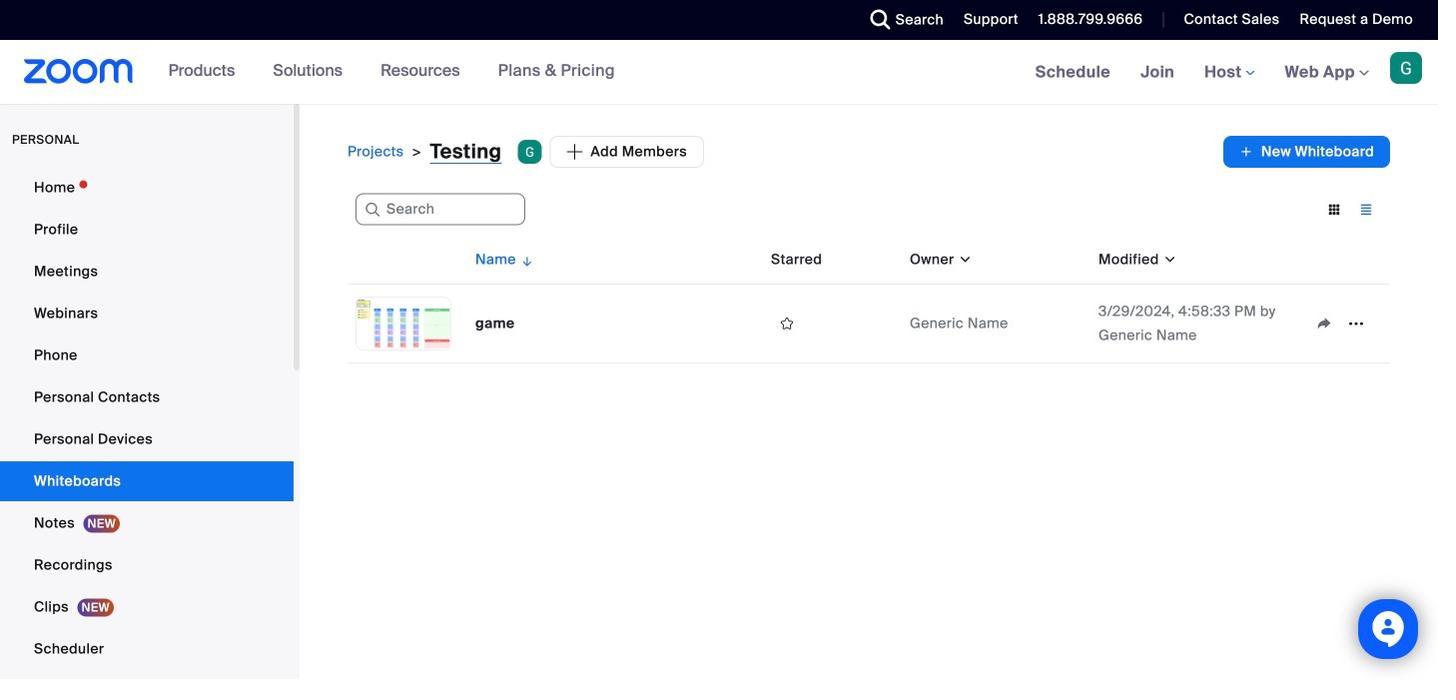 Task type: describe. For each thing, give the bounding box(es) containing it.
arrow down image
[[516, 248, 535, 272]]

zoom logo image
[[24, 59, 133, 84]]

thumbnail of game image
[[357, 298, 451, 350]]

list mode, selected image
[[1351, 201, 1383, 219]]

personal menu menu
[[0, 168, 294, 679]]



Task type: locate. For each thing, give the bounding box(es) containing it.
meetings navigation
[[1021, 40, 1438, 105]]

add image
[[1240, 142, 1254, 162]]

banner
[[0, 40, 1438, 105]]

click to star the whiteboard game image
[[771, 315, 803, 333]]

project owner: generic name image
[[518, 140, 542, 164]]

Search text field
[[356, 194, 525, 225]]

application
[[518, 136, 704, 168], [1224, 136, 1391, 168], [348, 236, 1391, 364]]

profile picture image
[[1391, 52, 1422, 84]]

product information navigation
[[153, 40, 630, 104]]

game element
[[475, 314, 515, 333]]

grid mode, not selected image
[[1319, 201, 1351, 219]]



Task type: vqa. For each thing, say whether or not it's contained in the screenshot.
thumbnail of game
yes



